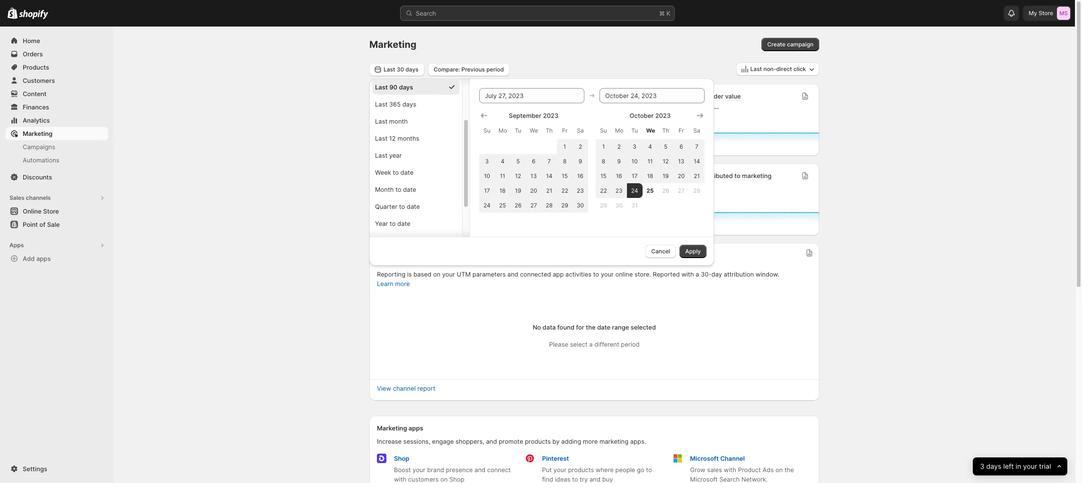 Task type: describe. For each thing, give the bounding box(es) containing it.
last for last month
[[375, 117, 388, 125]]

0 horizontal spatial 17 button
[[480, 183, 495, 198]]

1 horizontal spatial 30
[[577, 202, 584, 209]]

0 vertical spatial 13
[[679, 158, 685, 165]]

with inside microsoft channel grow sales with product ads on the microsoft search network.
[[724, 466, 737, 474]]

th for september 2023
[[546, 127, 553, 134]]

6 for the rightmost 6 button
[[680, 143, 684, 150]]

to inside button
[[393, 168, 399, 176]]

adding
[[562, 438, 582, 446]]

report
[[418, 385, 436, 392]]

boost
[[394, 466, 411, 474]]

and left promote
[[487, 438, 497, 446]]

11 for rightmost 11 button
[[648, 158, 653, 165]]

2 vertical spatial marketing
[[377, 425, 407, 432]]

content link
[[6, 87, 108, 100]]

last non-direct click
[[751, 65, 807, 73]]

1 horizontal spatial 27 button
[[674, 183, 690, 198]]

search inside microsoft channel grow sales with product ads on the microsoft search network.
[[720, 476, 740, 483]]

point of sale button
[[0, 218, 114, 231]]

go
[[637, 466, 645, 474]]

selected
[[631, 324, 656, 331]]

0 horizontal spatial 4 button
[[495, 154, 511, 168]]

week to date
[[375, 168, 414, 176]]

1 vertical spatial a
[[590, 341, 593, 348]]

0 horizontal spatial 21 button
[[542, 183, 557, 198]]

1 vertical spatial more
[[583, 438, 598, 446]]

a inside reporting is based on your utm parameters and connected app activities to your online store. reported with a 30-day attribution window. learn more
[[696, 271, 700, 278]]

apps
[[9, 242, 24, 249]]

channels
[[26, 194, 51, 201]]

days for last 365 days
[[403, 100, 417, 108]]

1 horizontal spatial 6 button
[[674, 139, 690, 154]]

0 horizontal spatial 4
[[501, 158, 505, 165]]

sales for sales attributed to marketing
[[530, 172, 546, 180]]

select
[[570, 341, 588, 348]]

store for my store
[[1039, 9, 1054, 17]]

days for last 90 days
[[399, 83, 414, 91]]

1 vertical spatial 13
[[531, 172, 537, 179]]

no change image for orders
[[693, 184, 698, 192]]

last month button
[[373, 114, 460, 129]]

1 vertical spatial 20
[[531, 187, 538, 194]]

$0.00 for total
[[377, 182, 405, 194]]

data
[[543, 324, 556, 331]]

10 for 10 button to the right
[[632, 158, 638, 165]]

friday element for september 2023
[[557, 122, 573, 139]]

0 horizontal spatial 27 button
[[526, 198, 542, 213]]

0 horizontal spatial 25
[[500, 202, 506, 209]]

no data found for the date range selected
[[533, 324, 656, 331]]

marketing for $0.00
[[586, 172, 615, 180]]

monday element for september
[[495, 122, 511, 139]]

1 horizontal spatial 7 button
[[690, 139, 705, 154]]

th for october 2023
[[663, 127, 670, 134]]

and inside reporting is based on your utm parameters and connected app activities to your online store. reported with a 30-day attribution window. learn more
[[508, 271, 519, 278]]

date for year to date
[[398, 220, 411, 227]]

products inside pinterest put your products where people go to find ideas to try and buy
[[569, 466, 594, 474]]

week
[[375, 168, 391, 176]]

6 for 6 button to the left
[[532, 158, 536, 165]]

days for last 30 days
[[406, 66, 419, 73]]

view channel report
[[377, 385, 436, 392]]

home link
[[6, 34, 108, 47]]

3 days left in your trial button
[[974, 458, 1068, 476]]

1 30 button from the left
[[573, 198, 589, 213]]

analytics
[[23, 117, 50, 124]]

2 yyyy-mm-dd text field from the left
[[600, 88, 705, 103]]

activities
[[566, 271, 592, 278]]

2 8 from the left
[[602, 158, 606, 165]]

⌘ k
[[660, 9, 671, 17]]

settings
[[23, 465, 47, 473]]

2 22 button from the left
[[596, 183, 612, 198]]

0 vertical spatial 18
[[648, 172, 654, 179]]

campaigns link
[[6, 140, 108, 154]]

date for week to date
[[401, 168, 414, 176]]

0 horizontal spatial 7 button
[[542, 154, 557, 168]]

31 button
[[627, 198, 643, 213]]

1 horizontal spatial 24 button
[[627, 183, 643, 198]]

my store image
[[1058, 7, 1071, 20]]

network.
[[742, 476, 768, 483]]

the inside microsoft channel grow sales with product ads on the microsoft search network.
[[785, 466, 795, 474]]

wednesday element for october
[[643, 122, 659, 139]]

last for last 90 days
[[375, 83, 388, 91]]

your inside 'shop boost your brand presence and connect with customers on shop'
[[413, 466, 426, 474]]

1 horizontal spatial 20 button
[[674, 168, 690, 183]]

0 horizontal spatial 12
[[390, 134, 396, 142]]

0 horizontal spatial 3 button
[[480, 154, 495, 168]]

attributed for 0
[[704, 172, 733, 180]]

1 horizontal spatial 25
[[647, 187, 654, 194]]

1 vertical spatial 5
[[517, 158, 520, 165]]

last for last year
[[375, 151, 388, 159]]

0 vertical spatial marketing
[[370, 39, 417, 50]]

2 2 button from the left
[[612, 139, 627, 154]]

we for september
[[530, 127, 539, 134]]

point of sale link
[[6, 218, 108, 231]]

sales for sales channels
[[9, 194, 24, 201]]

2 22 from the left
[[601, 187, 607, 194]]

online for 0%
[[530, 92, 549, 100]]

microsoft channel grow sales with product ads on the microsoft search network.
[[691, 455, 795, 483]]

1 vertical spatial shop
[[450, 476, 465, 483]]

30-
[[701, 271, 712, 278]]

0 horizontal spatial 24 button
[[480, 198, 495, 213]]

compare: previous period
[[434, 66, 504, 73]]

2023 for september 2023
[[543, 112, 559, 119]]

0%
[[530, 103, 545, 114]]

click
[[794, 65, 807, 73]]

1 9 from the left
[[579, 158, 583, 165]]

create campaign button
[[762, 38, 820, 51]]

0 horizontal spatial 5 button
[[511, 154, 526, 168]]

29 for 2nd 29 button from left
[[601, 202, 608, 209]]

increase
[[377, 438, 402, 446]]

wednesday element for september
[[526, 122, 542, 139]]

0 for orders
[[683, 182, 689, 194]]

pinterest
[[543, 455, 569, 463]]

september 2023
[[509, 112, 559, 119]]

26 for right 26 button
[[663, 187, 670, 194]]

1 horizontal spatial 18 button
[[643, 168, 659, 183]]

last for last non-direct click
[[751, 65, 763, 73]]

grid containing october
[[596, 111, 705, 213]]

months
[[398, 134, 420, 142]]

1 horizontal spatial 19 button
[[659, 168, 674, 183]]

month
[[390, 117, 408, 125]]

27 for the left 27 'button'
[[531, 202, 537, 209]]

1 vertical spatial 24
[[484, 202, 491, 209]]

1 horizontal spatial 10 button
[[627, 154, 643, 168]]

0 horizontal spatial 26 button
[[511, 198, 526, 213]]

1 vertical spatial 21
[[547, 187, 553, 194]]

1 for second '1' button from the right
[[564, 143, 567, 150]]

finances
[[23, 103, 49, 111]]

no change image for sales
[[562, 184, 567, 192]]

date left range
[[598, 324, 611, 331]]

2 9 from the left
[[618, 158, 621, 165]]

0 vertical spatial 17
[[632, 172, 638, 179]]

automations
[[23, 156, 59, 164]]

0 vertical spatial shop
[[394, 455, 410, 463]]

0 vertical spatial 24
[[632, 187, 639, 194]]

add apps button
[[6, 252, 108, 265]]

1 horizontal spatial 3 button
[[627, 139, 643, 154]]

last for last 30 days
[[384, 66, 396, 73]]

parameters
[[473, 271, 506, 278]]

1 horizontal spatial 21 button
[[690, 168, 705, 183]]

shopify image
[[8, 8, 18, 19]]

my store
[[1030, 9, 1054, 17]]

total
[[377, 172, 392, 180]]

ads
[[763, 466, 774, 474]]

0 vertical spatial 21
[[694, 172, 700, 179]]

1 22 button from the left
[[557, 183, 573, 198]]

1 horizontal spatial 20
[[678, 172, 685, 179]]

26 for the left 26 button
[[515, 202, 522, 209]]

apps for marketing apps
[[409, 425, 424, 432]]

channel
[[393, 385, 416, 392]]

1 horizontal spatial 5 button
[[659, 139, 674, 154]]

on inside 'shop boost your brand presence and connect with customers on shop'
[[441, 476, 448, 483]]

customers
[[23, 77, 55, 84]]

last for last 365 days
[[375, 100, 388, 108]]

my
[[1030, 9, 1038, 17]]

0 horizontal spatial 20 button
[[526, 183, 542, 198]]

store for 0
[[398, 92, 413, 100]]

1 horizontal spatial 26 button
[[659, 183, 674, 198]]

1 vertical spatial period
[[622, 341, 640, 348]]

2023 for october 2023
[[656, 112, 671, 119]]

0 horizontal spatial 25 button
[[495, 198, 511, 213]]

no change image for $0.00
[[714, 105, 720, 112]]

12 for the leftmost 12 button
[[516, 172, 522, 179]]

1 horizontal spatial 4 button
[[643, 139, 659, 154]]

1 vertical spatial 17
[[484, 187, 490, 194]]

online store link
[[6, 205, 108, 218]]

12 for right 12 button
[[663, 158, 669, 165]]

30 inside 'dropdown button'
[[397, 66, 404, 73]]

0 horizontal spatial 10 button
[[480, 168, 495, 183]]

store.
[[635, 271, 652, 278]]

compare:
[[434, 66, 460, 73]]

1 horizontal spatial 5
[[665, 143, 668, 150]]

average order value
[[683, 92, 741, 100]]

orders attributed to marketing
[[683, 172, 772, 180]]

date for month to date
[[403, 186, 417, 193]]

online store button
[[0, 205, 114, 218]]

su for september
[[484, 127, 491, 134]]

attributed for $0.00
[[547, 172, 577, 180]]

0 horizontal spatial the
[[586, 324, 596, 331]]

no change image for 0%
[[548, 105, 554, 112]]

1 horizontal spatial 28 button
[[690, 183, 705, 198]]

buy
[[603, 476, 614, 483]]

please select a different period
[[550, 341, 640, 348]]

0 horizontal spatial search
[[416, 9, 436, 17]]

0 horizontal spatial sales
[[393, 172, 409, 180]]

0 horizontal spatial 18
[[500, 187, 506, 194]]

3 days left in your trial
[[981, 462, 1052, 471]]

total sales
[[377, 172, 409, 180]]

1 horizontal spatial 17 button
[[627, 168, 643, 183]]

0 horizontal spatial 13 button
[[526, 168, 542, 183]]

grid containing september
[[480, 111, 589, 213]]

2 horizontal spatial 30
[[616, 202, 623, 209]]

sales channels
[[9, 194, 51, 201]]

window.
[[756, 271, 780, 278]]

promote
[[499, 438, 524, 446]]

fr for october 2023
[[679, 127, 685, 134]]

your left online
[[601, 271, 614, 278]]

brand
[[427, 466, 445, 474]]

average
[[683, 92, 707, 100]]

1 2 button from the left
[[573, 139, 589, 154]]

1 vertical spatial marketing
[[23, 130, 53, 137]]

last 90 days button
[[373, 79, 460, 95]]

0 horizontal spatial 11 button
[[495, 168, 511, 183]]

1 horizontal spatial 13 button
[[674, 154, 690, 168]]

home
[[23, 37, 40, 45]]

apps button
[[6, 239, 108, 252]]

sa for october 2023
[[694, 127, 701, 134]]

0 horizontal spatial 6 button
[[526, 154, 542, 168]]

value
[[726, 92, 741, 100]]

monday element for october
[[612, 122, 627, 139]]

online store
[[23, 208, 59, 215]]

products
[[23, 64, 49, 71]]

sessions
[[414, 92, 440, 100]]

apps for add apps
[[36, 255, 51, 263]]

31
[[632, 202, 638, 209]]

rate
[[601, 92, 613, 100]]

connected
[[521, 271, 552, 278]]

and inside pinterest put your products where people go to find ideas to try and buy
[[590, 476, 601, 483]]

last year button
[[373, 148, 460, 163]]

online for 0
[[377, 92, 396, 100]]

create campaign
[[768, 41, 814, 48]]

tu for october
[[632, 127, 638, 134]]

shopify image
[[19, 10, 48, 19]]

learn more link
[[377, 280, 410, 288]]

quarter to date button
[[373, 199, 460, 214]]

october 2023
[[630, 112, 671, 119]]



Task type: vqa. For each thing, say whether or not it's contained in the screenshot.


Task type: locate. For each thing, give the bounding box(es) containing it.
wednesday element down october 2023
[[643, 122, 659, 139]]

21
[[694, 172, 700, 179], [547, 187, 553, 194]]

$0.00 down total sales
[[377, 182, 405, 194]]

saturday element for october 2023
[[690, 122, 705, 139]]

tuesday element for october 2023
[[627, 122, 643, 139]]

1 vertical spatial 12
[[663, 158, 669, 165]]

attribution
[[724, 271, 755, 278]]

saturday element down "conversion"
[[573, 122, 589, 139]]

orders link
[[6, 47, 108, 61]]

last up last year
[[375, 134, 388, 142]]

11 for 11 button to the left
[[500, 172, 506, 179]]

products
[[525, 438, 551, 446], [569, 466, 594, 474]]

last left year
[[375, 151, 388, 159]]

2 15 button from the left
[[596, 168, 612, 183]]

2 th from the left
[[663, 127, 670, 134]]

shop up "boost"
[[394, 455, 410, 463]]

1 horizontal spatial 8 button
[[596, 154, 612, 168]]

7 for 7 button to the right
[[696, 143, 699, 150]]

7 button up orders attributed to marketing
[[690, 139, 705, 154]]

28 button down sales attributed to marketing
[[542, 198, 557, 213]]

1 22 from the left
[[562, 187, 569, 194]]

0 horizontal spatial grid
[[480, 111, 589, 213]]

discounts link
[[6, 171, 108, 184]]

friday element for october 2023
[[674, 122, 690, 139]]

2 29 button from the left
[[596, 198, 612, 213]]

to inside reporting is based on your utm parameters and connected app activities to your online store. reported with a 30-day attribution window. learn more
[[594, 271, 600, 278]]

0 horizontal spatial products
[[525, 438, 551, 446]]

more inside reporting is based on your utm parameters and connected app activities to your online store. reported with a 30-day attribution window. learn more
[[395, 280, 410, 288]]

grid
[[480, 111, 589, 213], [596, 111, 705, 213]]

0 horizontal spatial $0.00
[[377, 182, 405, 194]]

where
[[596, 466, 614, 474]]

0 vertical spatial on
[[434, 271, 441, 278]]

2 8 button from the left
[[596, 154, 612, 168]]

orders for orders
[[23, 50, 43, 58]]

more
[[395, 280, 410, 288], [583, 438, 598, 446]]

yyyy-mm-dd text field up october 2023
[[600, 88, 705, 103]]

1 vertical spatial 7
[[548, 158, 551, 165]]

0 horizontal spatial sa
[[577, 127, 584, 134]]

days down online store sessions
[[403, 100, 417, 108]]

for
[[577, 324, 585, 331]]

campaigns
[[23, 143, 55, 151]]

microsoft
[[691, 455, 719, 463], [691, 476, 718, 483]]

marketing for 0
[[743, 172, 772, 180]]

by
[[553, 438, 560, 446]]

your right in
[[1024, 462, 1038, 471]]

2 monday element from the left
[[612, 122, 627, 139]]

more right adding
[[583, 438, 598, 446]]

16
[[578, 172, 584, 179], [616, 172, 623, 179]]

monday element down 'rate' on the top right
[[612, 122, 627, 139]]

1 horizontal spatial 22
[[601, 187, 607, 194]]

3 inside dropdown button
[[981, 462, 985, 471]]

the
[[586, 324, 596, 331], [785, 466, 795, 474]]

and left connected
[[508, 271, 519, 278]]

30
[[397, 66, 404, 73], [577, 202, 584, 209], [616, 202, 623, 209]]

no change image
[[548, 105, 554, 112], [714, 105, 720, 112]]

2 tuesday element from the left
[[627, 122, 643, 139]]

reported
[[653, 271, 680, 278]]

last inside 'dropdown button'
[[384, 66, 396, 73]]

3 for the left 3 "button"
[[486, 158, 489, 165]]

microsoft up grow
[[691, 455, 719, 463]]

date up year to date button
[[407, 203, 420, 210]]

products link
[[6, 61, 108, 74]]

28 button down orders attributed to marketing
[[690, 183, 705, 198]]

14 for rightmost 14 button
[[694, 158, 701, 165]]

0 horizontal spatial a
[[590, 341, 593, 348]]

thursday element
[[542, 122, 557, 139], [659, 122, 674, 139]]

0 horizontal spatial period
[[487, 66, 504, 73]]

1 attributed from the left
[[547, 172, 577, 180]]

trial
[[1040, 462, 1052, 471]]

store for online store
[[43, 208, 59, 215]]

1 horizontal spatial 15 button
[[596, 168, 612, 183]]

no change image right 0%
[[548, 105, 554, 112]]

27 button
[[674, 183, 690, 198], [526, 198, 542, 213]]

28 for right "28" button
[[694, 187, 701, 194]]

1 horizontal spatial 21
[[694, 172, 700, 179]]

online down 90 on the top
[[377, 92, 396, 100]]

0 horizontal spatial 16 button
[[573, 168, 589, 183]]

th down september 2023
[[546, 127, 553, 134]]

0 horizontal spatial 16
[[578, 172, 584, 179]]

28 for the left "28" button
[[546, 202, 553, 209]]

1 horizontal spatial 30 button
[[612, 198, 627, 213]]

friday element down september 2023
[[557, 122, 573, 139]]

tu down september
[[515, 127, 522, 134]]

7
[[696, 143, 699, 150], [548, 158, 551, 165]]

2 saturday element from the left
[[690, 122, 705, 139]]

increase sessions, engage shoppers, and promote products by adding more marketing apps.
[[377, 438, 647, 446]]

days inside 'dropdown button'
[[406, 66, 419, 73]]

find
[[543, 476, 554, 483]]

1 monday element from the left
[[495, 122, 511, 139]]

2 sa from the left
[[694, 127, 701, 134]]

2 15 from the left
[[601, 172, 607, 179]]

0 horizontal spatial 22 button
[[557, 183, 573, 198]]

1 horizontal spatial 6
[[680, 143, 684, 150]]

friday element
[[557, 122, 573, 139], [674, 122, 690, 139]]

cancel button
[[646, 245, 676, 258]]

last 30 days button
[[370, 63, 425, 76]]

learn
[[377, 280, 394, 288]]

microsoft down grow
[[691, 476, 718, 483]]

1 horizontal spatial sales
[[708, 466, 723, 474]]

1 th from the left
[[546, 127, 553, 134]]

9 button up 31 button
[[612, 154, 627, 168]]

19 for 19 button to the left
[[515, 187, 522, 194]]

1 23 button from the left
[[573, 183, 589, 198]]

thursday element for october 2023
[[659, 122, 674, 139]]

connect
[[488, 466, 511, 474]]

0 vertical spatial 28
[[694, 187, 701, 194]]

$0.00 down average
[[683, 103, 711, 114]]

online up point
[[23, 208, 42, 215]]

25
[[647, 187, 654, 194], [500, 202, 506, 209]]

1 horizontal spatial 12 button
[[659, 154, 674, 168]]

9 button up sales attributed to marketing
[[573, 154, 589, 168]]

30 left 31
[[616, 202, 623, 209]]

1 16 button from the left
[[573, 168, 589, 183]]

2 we from the left
[[647, 127, 656, 134]]

mo for september
[[499, 127, 507, 134]]

date inside button
[[401, 168, 414, 176]]

25 button
[[643, 183, 659, 198], [495, 198, 511, 213]]

1 tu from the left
[[515, 127, 522, 134]]

1 horizontal spatial 24
[[632, 187, 639, 194]]

october
[[630, 112, 654, 119]]

last left non-
[[751, 65, 763, 73]]

0 horizontal spatial store
[[398, 92, 413, 100]]

date for quarter to date
[[407, 203, 420, 210]]

0 vertical spatial microsoft
[[691, 455, 719, 463]]

products up try
[[569, 466, 594, 474]]

store up 'sale'
[[43, 208, 59, 215]]

mo for october
[[616, 127, 624, 134]]

0 horizontal spatial 17
[[484, 187, 490, 194]]

last left 90 on the top
[[375, 83, 388, 91]]

on
[[434, 271, 441, 278], [776, 466, 783, 474], [441, 476, 448, 483]]

monday element
[[495, 122, 511, 139], [612, 122, 627, 139]]

10 for the left 10 button
[[484, 172, 491, 179]]

sunday element
[[480, 122, 495, 139], [596, 122, 612, 139]]

0 horizontal spatial 19 button
[[511, 183, 526, 198]]

5 button down september
[[511, 154, 526, 168]]

29 button down sales attributed to marketing
[[557, 198, 573, 213]]

1 thursday element from the left
[[542, 122, 557, 139]]

0 horizontal spatial thursday element
[[542, 122, 557, 139]]

30 down sales attributed to marketing
[[577, 202, 584, 209]]

with inside reporting is based on your utm parameters and connected app activities to your online store. reported with a 30-day attribution window. learn more
[[682, 271, 695, 278]]

wednesday element down september 2023
[[526, 122, 542, 139]]

2 microsoft from the top
[[691, 476, 718, 483]]

year to date
[[375, 220, 411, 227]]

sales channels button
[[6, 191, 108, 205]]

0 horizontal spatial store
[[43, 208, 59, 215]]

with
[[682, 271, 695, 278], [724, 466, 737, 474], [394, 476, 407, 483]]

apps right 'add'
[[36, 255, 51, 263]]

1 mo from the left
[[499, 127, 507, 134]]

store inside online store "link"
[[43, 208, 59, 215]]

2 sunday element from the left
[[596, 122, 612, 139]]

1 horizontal spatial 9 button
[[612, 154, 627, 168]]

1 horizontal spatial su
[[601, 127, 607, 134]]

date up the quarter to date button
[[403, 186, 417, 193]]

with left 30- at the right bottom
[[682, 271, 695, 278]]

0 vertical spatial more
[[395, 280, 410, 288]]

view channel report button
[[372, 382, 441, 395]]

30 button left 31
[[612, 198, 627, 213]]

your inside pinterest put your products where people go to find ideas to try and buy
[[554, 466, 567, 474]]

previous
[[462, 66, 485, 73]]

no change image
[[388, 105, 393, 112], [409, 184, 414, 192], [562, 184, 567, 192], [693, 184, 698, 192]]

th
[[546, 127, 553, 134], [663, 127, 670, 134]]

2 thursday element from the left
[[659, 122, 674, 139]]

0 vertical spatial 12
[[390, 134, 396, 142]]

0 horizontal spatial sales
[[9, 194, 24, 201]]

1 su from the left
[[484, 127, 491, 134]]

1 horizontal spatial 22 button
[[596, 183, 612, 198]]

2 tu from the left
[[632, 127, 638, 134]]

days up online store sessions
[[399, 83, 414, 91]]

2 horizontal spatial online
[[530, 92, 549, 100]]

1 horizontal spatial 25 button
[[643, 183, 659, 198]]

2 23 button from the left
[[612, 183, 627, 198]]

tu for september
[[515, 127, 522, 134]]

0 horizontal spatial saturday element
[[573, 122, 589, 139]]

days inside button
[[399, 83, 414, 91]]

1
[[564, 143, 567, 150], [603, 143, 605, 150]]

pinterest put your products where people go to find ideas to try and buy
[[543, 455, 653, 483]]

4
[[649, 143, 653, 150], [501, 158, 505, 165]]

marketing up last 30 days 'dropdown button' in the top left of the page
[[370, 39, 417, 50]]

1 horizontal spatial store
[[1039, 9, 1054, 17]]

2 for 2nd 2 button from the right
[[579, 143, 583, 150]]

0 horizontal spatial 30
[[397, 66, 404, 73]]

1 horizontal spatial products
[[569, 466, 594, 474]]

1 horizontal spatial 14 button
[[690, 154, 705, 168]]

7 button
[[690, 139, 705, 154], [542, 154, 557, 168]]

month
[[375, 186, 394, 193]]

your inside dropdown button
[[1024, 462, 1038, 471]]

last inside "button"
[[375, 100, 388, 108]]

1 horizontal spatial fr
[[679, 127, 685, 134]]

1 horizontal spatial shop
[[450, 476, 465, 483]]

15 for 1st '15' button from right
[[601, 172, 607, 179]]

1 horizontal spatial 12
[[516, 172, 522, 179]]

wednesday element
[[526, 122, 542, 139], [643, 122, 659, 139]]

attributed
[[547, 172, 577, 180], [704, 172, 733, 180]]

saturday element for september 2023
[[573, 122, 589, 139]]

sales down microsoft channel link
[[708, 466, 723, 474]]

1 store from the left
[[398, 92, 413, 100]]

0 horizontal spatial tu
[[515, 127, 522, 134]]

7 for the left 7 button
[[548, 158, 551, 165]]

2 su from the left
[[601, 127, 607, 134]]

monday element down september
[[495, 122, 511, 139]]

2 store from the left
[[550, 92, 565, 100]]

1 horizontal spatial more
[[583, 438, 598, 446]]

0 vertical spatial search
[[416, 9, 436, 17]]

last 365 days
[[375, 100, 417, 108]]

tuesday element
[[511, 122, 526, 139], [627, 122, 643, 139]]

automations link
[[6, 154, 108, 167]]

sa down average
[[694, 127, 701, 134]]

13 button
[[674, 154, 690, 168], [526, 168, 542, 183]]

marketing up increase
[[377, 425, 407, 432]]

0 horizontal spatial 24
[[484, 202, 491, 209]]

1 horizontal spatial 2 button
[[612, 139, 627, 154]]

k
[[667, 9, 671, 17]]

1 horizontal spatial orders
[[683, 172, 703, 180]]

1 horizontal spatial 0
[[683, 182, 689, 194]]

1 8 button from the left
[[557, 154, 573, 168]]

last for last 12 months
[[375, 134, 388, 142]]

3 for 3 days left in your trial
[[981, 462, 985, 471]]

fr
[[563, 127, 568, 134], [679, 127, 685, 134]]

0 horizontal spatial th
[[546, 127, 553, 134]]

1 no change image from the left
[[548, 105, 554, 112]]

your left utm
[[443, 271, 455, 278]]

0 horizontal spatial 1
[[564, 143, 567, 150]]

19 for right 19 button
[[663, 172, 669, 179]]

thursday element down october 2023
[[659, 122, 674, 139]]

date
[[401, 168, 414, 176], [403, 186, 417, 193], [407, 203, 420, 210], [398, 220, 411, 227], [598, 324, 611, 331]]

2 29 from the left
[[601, 202, 608, 209]]

period down range
[[622, 341, 640, 348]]

1 1 from the left
[[564, 143, 567, 150]]

1 saturday element from the left
[[573, 122, 589, 139]]

thursday element for september 2023
[[542, 122, 557, 139]]

sunday element for september 2023
[[480, 122, 495, 139]]

apps inside add apps button
[[36, 255, 51, 263]]

2
[[579, 143, 583, 150], [618, 143, 621, 150]]

store
[[1039, 9, 1054, 17], [43, 208, 59, 215]]

0 vertical spatial with
[[682, 271, 695, 278]]

no change image down sales attributed to marketing
[[562, 184, 567, 192]]

2 friday element from the left
[[674, 122, 690, 139]]

2 wednesday element from the left
[[643, 122, 659, 139]]

2 mo from the left
[[616, 127, 624, 134]]

2 1 button from the left
[[596, 139, 612, 154]]

products left by
[[525, 438, 551, 446]]

1 horizontal spatial 11 button
[[643, 154, 659, 168]]

365
[[390, 100, 401, 108]]

days inside "button"
[[403, 100, 417, 108]]

orders for orders attributed to marketing
[[683, 172, 703, 180]]

1 horizontal spatial tu
[[632, 127, 638, 134]]

1 tuesday element from the left
[[511, 122, 526, 139]]

11
[[648, 158, 653, 165], [500, 172, 506, 179]]

$0.00 for average
[[683, 103, 711, 114]]

days inside dropdown button
[[987, 462, 1002, 471]]

yyyy-mm-dd text field up september 2023
[[480, 88, 585, 103]]

week to date button
[[373, 165, 460, 180]]

90
[[390, 83, 398, 91]]

1 16 from the left
[[578, 172, 584, 179]]

sa down "conversion"
[[577, 127, 584, 134]]

1 vertical spatial products
[[569, 466, 594, 474]]

0 vertical spatial 0
[[377, 103, 384, 114]]

1 sunday element from the left
[[480, 122, 495, 139]]

apply button
[[680, 245, 707, 258]]

quarter to date
[[375, 203, 420, 210]]

1 23 from the left
[[577, 187, 584, 194]]

we for october
[[647, 127, 656, 134]]

22 button left 31 button
[[596, 183, 612, 198]]

online up 0%
[[530, 92, 549, 100]]

1 horizontal spatial period
[[622, 341, 640, 348]]

online inside "link"
[[23, 208, 42, 215]]

0 horizontal spatial yyyy-mm-dd text field
[[480, 88, 585, 103]]

0 vertical spatial 4
[[649, 143, 653, 150]]

22 button down sales attributed to marketing
[[557, 183, 573, 198]]

tuesday element down september
[[511, 122, 526, 139]]

10 button
[[627, 154, 643, 168], [480, 168, 495, 183]]

0 horizontal spatial 0
[[377, 103, 384, 114]]

YYYY-MM-DD text field
[[480, 88, 585, 103], [600, 88, 705, 103]]

2 2 from the left
[[618, 143, 621, 150]]

apply
[[686, 248, 701, 255]]

no change image down week to date button
[[409, 184, 414, 192]]

1 sa from the left
[[577, 127, 584, 134]]

0 horizontal spatial 14 button
[[542, 168, 557, 183]]

direct
[[777, 65, 793, 73]]

store for 0%
[[550, 92, 565, 100]]

0 vertical spatial a
[[696, 271, 700, 278]]

last 12 months button
[[373, 131, 460, 146]]

0 left '365'
[[377, 103, 384, 114]]

2 fr from the left
[[679, 127, 685, 134]]

in
[[1017, 462, 1022, 471]]

2 no change image from the left
[[714, 105, 720, 112]]

days left left
[[987, 462, 1002, 471]]

1 horizontal spatial 23
[[616, 187, 623, 194]]

1 yyyy-mm-dd text field from the left
[[480, 88, 585, 103]]

1 2023 from the left
[[543, 112, 559, 119]]

tuesday element down october
[[627, 122, 643, 139]]

0 horizontal spatial 14
[[547, 172, 553, 179]]

customers link
[[6, 74, 108, 87]]

and inside 'shop boost your brand presence and connect with customers on shop'
[[475, 466, 486, 474]]

1 2 from the left
[[579, 143, 583, 150]]

12 button
[[659, 154, 674, 168], [511, 168, 526, 183]]

with inside 'shop boost your brand presence and connect with customers on shop'
[[394, 476, 407, 483]]

1 horizontal spatial 2023
[[656, 112, 671, 119]]

0 horizontal spatial 29 button
[[557, 198, 573, 213]]

period
[[487, 66, 504, 73], [622, 341, 640, 348]]

3 for 3 "button" to the right
[[633, 143, 637, 150]]

last non-direct click button
[[737, 63, 820, 76]]

1 wednesday element from the left
[[526, 122, 542, 139]]

1 15 from the left
[[562, 172, 568, 179]]

1 horizontal spatial tuesday element
[[627, 122, 643, 139]]

30 up last 90 days
[[397, 66, 404, 73]]

su for october
[[601, 127, 607, 134]]

$0.00 for sales
[[530, 182, 558, 194]]

29 left 31 button
[[601, 202, 608, 209]]

0 horizontal spatial 22
[[562, 187, 569, 194]]

14 for leftmost 14 button
[[547, 172, 553, 179]]

we down september 2023
[[530, 127, 539, 134]]

27
[[679, 187, 685, 194], [531, 202, 537, 209]]

last up 90 on the top
[[384, 66, 396, 73]]

1 1 button from the left
[[557, 139, 573, 154]]

1 8 from the left
[[564, 158, 567, 165]]

0 horizontal spatial 28 button
[[542, 198, 557, 213]]

apps
[[36, 255, 51, 263], [409, 425, 424, 432]]

conversion
[[567, 92, 599, 100]]

no change image down orders attributed to marketing
[[693, 184, 698, 192]]

we down october 2023
[[647, 127, 656, 134]]

29 button
[[557, 198, 573, 213], [596, 198, 612, 213]]

29 button left 31 button
[[596, 198, 612, 213]]

your up 'ideas'
[[554, 466, 567, 474]]

date up month to date button on the left top
[[401, 168, 414, 176]]

1 horizontal spatial 27
[[679, 187, 685, 194]]

fr for september 2023
[[563, 127, 568, 134]]

month to date button
[[373, 182, 460, 197]]

18
[[648, 172, 654, 179], [500, 187, 506, 194]]

15 for 2nd '15' button from right
[[562, 172, 568, 179]]

2 23 from the left
[[616, 187, 623, 194]]

1 horizontal spatial 9
[[618, 158, 621, 165]]

with down "boost"
[[394, 476, 407, 483]]

order
[[708, 92, 724, 100]]

2 30 button from the left
[[612, 198, 627, 213]]

1 9 button from the left
[[573, 154, 589, 168]]

1 horizontal spatial 4
[[649, 143, 653, 150]]

month to date
[[375, 186, 417, 193]]

1 horizontal spatial store
[[550, 92, 565, 100]]

sa
[[577, 127, 584, 134], [694, 127, 701, 134]]

sa for september 2023
[[577, 127, 584, 134]]

1 grid from the left
[[480, 111, 589, 213]]

1 fr from the left
[[563, 127, 568, 134]]

sales inside microsoft channel grow sales with product ads on the microsoft search network.
[[708, 466, 723, 474]]

2 grid from the left
[[596, 111, 705, 213]]

on down brand
[[441, 476, 448, 483]]

0 horizontal spatial 12 button
[[511, 168, 526, 183]]

0 horizontal spatial 18 button
[[495, 183, 511, 198]]

saturday element down average
[[690, 122, 705, 139]]

no change image up last month
[[388, 105, 393, 112]]

on inside reporting is based on your utm parameters and connected app activities to your online store. reported with a 30-day attribution window. learn more
[[434, 271, 441, 278]]

the right for
[[586, 324, 596, 331]]

2 16 from the left
[[616, 172, 623, 179]]

2 16 button from the left
[[612, 168, 627, 183]]

a right select
[[590, 341, 593, 348]]

23 button
[[573, 183, 589, 198], [612, 183, 627, 198]]

1 microsoft from the top
[[691, 455, 719, 463]]

point of sale
[[23, 221, 60, 228]]

5 button down october 2023
[[659, 139, 674, 154]]

2 for 2nd 2 button from left
[[618, 143, 621, 150]]

customers
[[408, 476, 439, 483]]

1 29 button from the left
[[557, 198, 573, 213]]

1 vertical spatial search
[[720, 476, 740, 483]]

1 horizontal spatial 16
[[616, 172, 623, 179]]

sales inside button
[[9, 194, 24, 201]]

your up the customers
[[413, 466, 426, 474]]

1 horizontal spatial sales
[[530, 172, 546, 180]]

2 attributed from the left
[[704, 172, 733, 180]]

saturday element
[[573, 122, 589, 139], [690, 122, 705, 139]]

1 vertical spatial 14
[[547, 172, 553, 179]]

period inside dropdown button
[[487, 66, 504, 73]]

sunday element for october 2023
[[596, 122, 612, 139]]

1 horizontal spatial 17
[[632, 172, 638, 179]]

with down channel
[[724, 466, 737, 474]]

0 horizontal spatial 6
[[532, 158, 536, 165]]

28 down sales attributed to marketing
[[546, 202, 553, 209]]

on inside microsoft channel grow sales with product ads on the microsoft search network.
[[776, 466, 783, 474]]

and left connect
[[475, 466, 486, 474]]

2 9 button from the left
[[612, 154, 627, 168]]

1 29 from the left
[[562, 202, 569, 209]]

1 we from the left
[[530, 127, 539, 134]]

7 up orders attributed to marketing
[[696, 143, 699, 150]]

th down october 2023
[[663, 127, 670, 134]]

on right ads
[[776, 466, 783, 474]]

days up last 90 days button
[[406, 66, 419, 73]]

store
[[398, 92, 413, 100], [550, 92, 565, 100]]

1 horizontal spatial 8
[[602, 158, 606, 165]]

1 friday element from the left
[[557, 122, 573, 139]]

no change image for total
[[409, 184, 414, 192]]

1 horizontal spatial 28
[[694, 187, 701, 194]]

0 for online
[[377, 103, 384, 114]]

1 15 button from the left
[[557, 168, 573, 183]]

7 button up sales attributed to marketing
[[542, 154, 557, 168]]

quarter
[[375, 203, 398, 210]]

date down quarter to date
[[398, 220, 411, 227]]

last inside "dropdown button"
[[751, 65, 763, 73]]

apps up "sessions,"
[[409, 425, 424, 432]]

28 down orders attributed to marketing
[[694, 187, 701, 194]]

online
[[377, 92, 396, 100], [530, 92, 549, 100], [23, 208, 42, 215]]

29 for first 29 button
[[562, 202, 569, 209]]

no change image for online
[[388, 105, 393, 112]]

5 down october 2023
[[665, 143, 668, 150]]

thursday element down september 2023
[[542, 122, 557, 139]]

5 down september
[[517, 158, 520, 165]]

0 horizontal spatial 28
[[546, 202, 553, 209]]

tuesday element for september 2023
[[511, 122, 526, 139]]

1 for first '1' button from right
[[603, 143, 605, 150]]

2023 right october
[[656, 112, 671, 119]]

marketing down 'analytics'
[[23, 130, 53, 137]]

online store conversion rate
[[530, 92, 613, 100]]

1 horizontal spatial friday element
[[674, 122, 690, 139]]

the right ads
[[785, 466, 795, 474]]

tu
[[515, 127, 522, 134], [632, 127, 638, 134]]

29 down sales attributed to marketing
[[562, 202, 569, 209]]

sale
[[47, 221, 60, 228]]

2 2023 from the left
[[656, 112, 671, 119]]

27 for the right 27 'button'
[[679, 187, 685, 194]]

2 1 from the left
[[603, 143, 605, 150]]

0 horizontal spatial mo
[[499, 127, 507, 134]]

last left month
[[375, 117, 388, 125]]

utm
[[457, 271, 471, 278]]

$0.00 down sales attributed to marketing
[[530, 182, 558, 194]]

2023 right september
[[543, 112, 559, 119]]

0 horizontal spatial friday element
[[557, 122, 573, 139]]



